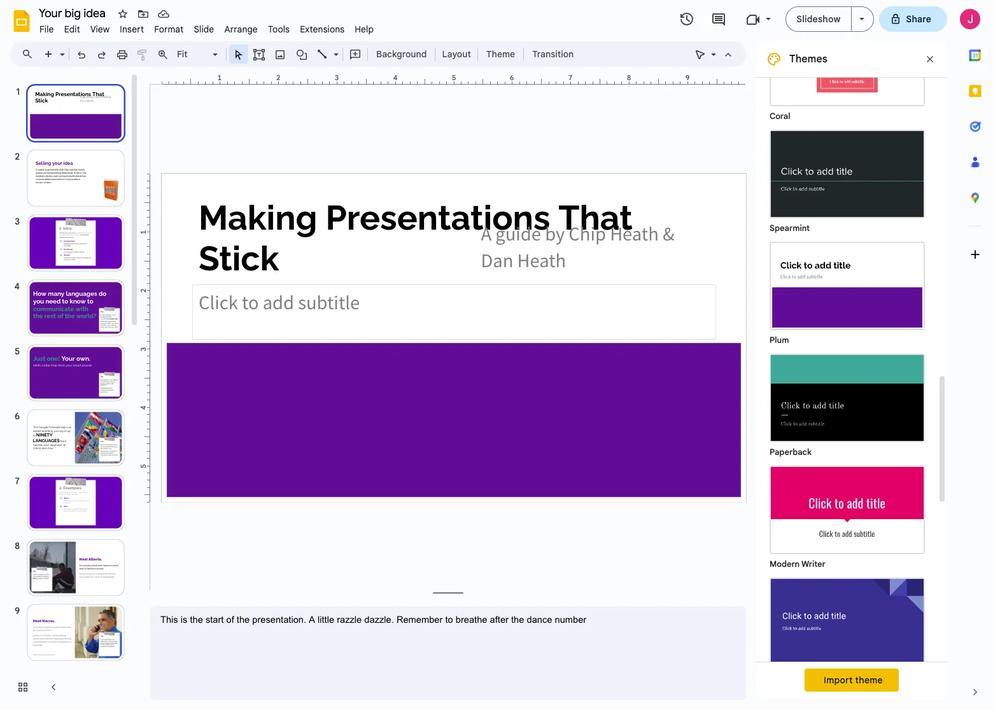 Task type: describe. For each thing, give the bounding box(es) containing it.
file menu item
[[34, 22, 59, 37]]

transition
[[532, 48, 574, 60]]

theme button
[[481, 45, 521, 64]]

extensions menu item
[[295, 22, 350, 37]]

view
[[90, 24, 110, 35]]

arrange
[[224, 24, 258, 35]]

spearmint
[[770, 223, 810, 234]]

background
[[376, 48, 427, 60]]

Coral radio
[[764, 11, 932, 124]]

extensions
[[300, 24, 345, 35]]

Modern Writer radio
[[764, 460, 932, 572]]

navigation inside 'themes' 'application'
[[0, 72, 140, 711]]

coral
[[770, 111, 791, 122]]

layout
[[442, 48, 471, 60]]

plum
[[770, 335, 789, 346]]

background button
[[371, 45, 433, 64]]

Paperback radio
[[764, 348, 932, 460]]

format menu item
[[149, 22, 189, 37]]

tab list inside menu bar banner
[[958, 38, 993, 675]]

theme
[[856, 675, 883, 686]]

menu bar banner
[[0, 0, 993, 711]]

themes
[[790, 53, 828, 66]]

Spearmint radio
[[764, 124, 932, 236]]

menu bar inside menu bar banner
[[34, 17, 379, 38]]

presentation options image
[[859, 18, 864, 20]]

help
[[355, 24, 374, 35]]

share button
[[879, 6, 948, 32]]

help menu item
[[350, 22, 379, 37]]

theme
[[486, 48, 515, 60]]

Rename text field
[[34, 5, 113, 20]]

themes application
[[0, 0, 993, 711]]

geometric image
[[771, 579, 924, 665]]

modern
[[770, 559, 800, 570]]

insert image image
[[273, 45, 288, 63]]



Task type: locate. For each thing, give the bounding box(es) containing it.
paperback
[[770, 447, 812, 458]]

Geometric radio
[[764, 572, 932, 684]]

tab list
[[958, 38, 993, 675]]

format
[[154, 24, 184, 35]]

main toolbar
[[4, 0, 580, 563]]

modern writer
[[770, 559, 826, 570]]

Plum radio
[[764, 236, 932, 348]]

insert menu item
[[115, 22, 149, 37]]

tools menu item
[[263, 22, 295, 37]]

share
[[906, 13, 932, 25]]

slide
[[194, 24, 214, 35]]

insert
[[120, 24, 144, 35]]

transition button
[[527, 45, 580, 64]]

mode and view toolbar
[[690, 41, 739, 67]]

arrange menu item
[[219, 22, 263, 37]]

edit menu item
[[59, 22, 85, 37]]

slideshow button
[[786, 6, 852, 32]]

import
[[824, 675, 853, 686]]

themes section
[[756, 11, 948, 700]]

shape image
[[295, 45, 309, 63]]

layout button
[[438, 45, 475, 64]]

file
[[39, 24, 54, 35]]

Star checkbox
[[114, 5, 132, 23]]

navigation
[[0, 72, 140, 711]]

writer
[[802, 559, 826, 570]]

Menus field
[[16, 45, 44, 63]]

edit
[[64, 24, 80, 35]]

slideshow
[[797, 13, 841, 25]]

import theme button
[[805, 669, 899, 692]]

menu bar
[[34, 17, 379, 38]]

tools
[[268, 24, 290, 35]]

import theme
[[824, 675, 883, 686]]

slide menu item
[[189, 22, 219, 37]]

view menu item
[[85, 22, 115, 37]]

Zoom text field
[[175, 45, 211, 63]]

new slide with layout image
[[57, 46, 65, 50]]

menu bar containing file
[[34, 17, 379, 38]]

Zoom field
[[173, 45, 224, 64]]



Task type: vqa. For each thing, say whether or not it's contained in the screenshot.
tt
no



